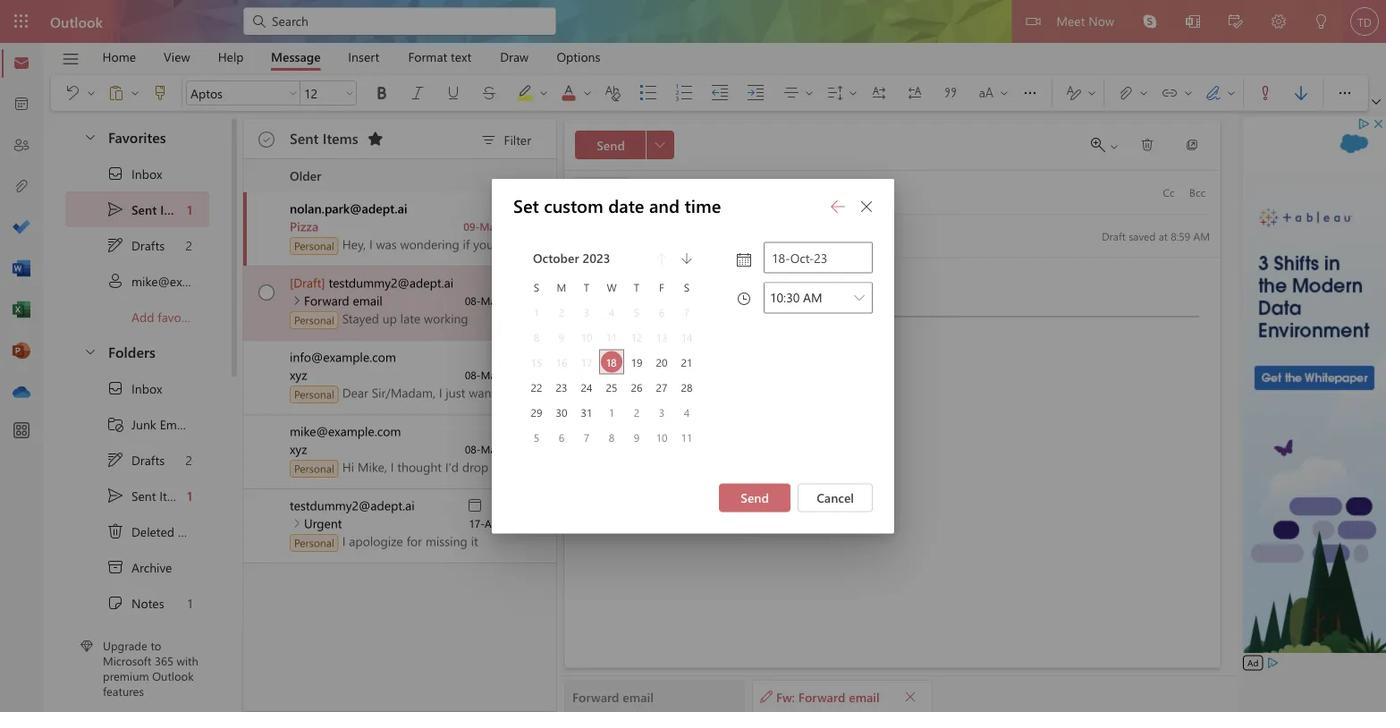 Task type: vqa. For each thing, say whether or not it's contained in the screenshot.
Testdummy2@Adept.Ai
yes



Task type: describe. For each thing, give the bounding box(es) containing it.
meet now
[[1057, 12, 1115, 29]]

2 for 
[[186, 237, 192, 253]]

items inside  deleted items
[[178, 523, 208, 540]]

add favorite
[[132, 308, 199, 325]]

cancel
[[817, 489, 854, 506]]

files image
[[13, 178, 30, 196]]

2 vertical spatial sent
[[132, 487, 156, 504]]

27 button
[[651, 376, 673, 397]]

items inside favorites tree
[[160, 201, 192, 218]]

 inside  
[[1109, 141, 1120, 152]]

junk
[[132, 416, 156, 432]]

october 2023
[[533, 249, 611, 266]]

may- for mike@example.com
[[481, 442, 506, 456]]

0 vertical spatial testdummy2@adept.ai
[[329, 274, 454, 291]]

home
[[102, 48, 136, 65]]

2 for 
[[186, 452, 192, 468]]

message
[[271, 48, 321, 65]]

 tree item
[[65, 585, 209, 621]]

saturday element
[[675, 274, 700, 299]]

 tree item
[[65, 263, 243, 299]]

 button left 
[[343, 81, 357, 106]]

set your advertising preferences image
[[1266, 656, 1281, 670]]

at
[[1159, 229, 1168, 243]]

 inside favorites tree
[[106, 200, 124, 218]]

text
[[451, 48, 472, 65]]

more apps image
[[13, 422, 30, 440]]

select a conversation checkbox for 08-may-23
[[247, 341, 290, 379]]

24 button
[[576, 376, 598, 397]]

format text
[[408, 48, 472, 65]]

message button
[[258, 43, 334, 71]]

20
[[656, 354, 668, 369]]

 button for 'favorites' tree item
[[74, 120, 105, 153]]

set custom date and time application
[[0, 0, 1387, 712]]

may
[[665, 351, 689, 367]]

people image
[[13, 137, 30, 155]]

17-
[[469, 516, 485, 531]]

 for 
[[106, 451, 124, 469]]

bullets image
[[640, 84, 675, 102]]

microsoft
[[103, 653, 152, 669]]

11 button
[[676, 426, 698, 448]]

365
[[155, 653, 174, 669]]

help
[[218, 48, 244, 65]]

5
[[534, 430, 540, 444]]

tree inside set custom date and time application
[[65, 370, 209, 712]]

left-rail-appbar navigation
[[4, 43, 39, 413]]

insert button
[[335, 43, 393, 71]]

monday,
[[612, 351, 661, 367]]

tuesday element
[[574, 274, 599, 299]]

onedrive image
[[13, 384, 30, 402]]

forward inside button
[[573, 688, 620, 705]]

 drafts for 
[[106, 236, 165, 254]]

3 button
[[651, 401, 673, 422]]

 for the left  button
[[860, 199, 874, 214]]

draft
[[1102, 229, 1126, 243]]

meet
[[1057, 12, 1086, 29]]

missing
[[426, 533, 468, 549]]

check it
[[575, 273, 626, 290]]

 filter
[[480, 131, 531, 149]]

sent:
[[575, 351, 608, 367]]

mail image
[[13, 55, 30, 72]]

wednesday element
[[599, 274, 624, 299]]

clipboard group
[[55, 75, 178, 111]]

08- for mike@example.com
[[465, 442, 481, 456]]

message list section
[[243, 115, 556, 711]]

saved
[[1129, 229, 1156, 243]]


[[106, 415, 124, 433]]

8
[[609, 430, 615, 444]]

 button
[[471, 79, 507, 107]]

help button
[[205, 43, 257, 71]]

send
[[741, 489, 769, 506]]

up inside personal stayed up late working
[[383, 310, 397, 327]]

30
[[556, 405, 568, 419]]

late inside reading pane main content
[[644, 425, 667, 441]]

date inside "heading"
[[609, 193, 645, 217]]

t for thursday element
[[634, 279, 640, 294]]

calendar image
[[13, 96, 30, 114]]

xyz for mike@example.com
[[290, 441, 307, 457]]

stayed inside personal stayed up late working
[[342, 310, 379, 327]]


[[942, 84, 960, 102]]

5 button
[[526, 426, 548, 448]]

apr-
[[485, 516, 506, 531]]

 tree item for 
[[65, 370, 209, 406]]

 button
[[1248, 79, 1284, 107]]

excel image
[[13, 301, 30, 319]]

personal inside personal i apologize for missing it
[[294, 535, 334, 550]]

 button
[[436, 79, 471, 107]]

items up  deleted items at the bottom left
[[159, 487, 190, 504]]

time
[[685, 193, 721, 217]]

19 button
[[626, 351, 648, 372]]

mike@example.com inside message list list box
[[290, 423, 401, 439]]

 for  deleted items
[[106, 522, 124, 540]]

urgent
[[304, 515, 342, 531]]

reading pane main content
[[557, 112, 1239, 712]]


[[409, 84, 427, 102]]

email
[[160, 416, 189, 432]]

selected date october 18, 2023
[[513, 234, 559, 316]]

 button
[[933, 79, 969, 107]]

email inside message list list box
[[353, 292, 383, 309]]

4:24
[[741, 351, 766, 367]]

 inside message list list box
[[259, 284, 275, 301]]

sent inside the sent items 
[[290, 128, 319, 147]]

 deleted items
[[106, 522, 208, 540]]

set
[[514, 193, 539, 217]]

1 08- from the top
[[465, 293, 481, 308]]

 button
[[862, 79, 897, 107]]

1 inside button
[[609, 405, 615, 419]]

it inside text box
[[618, 273, 626, 290]]

and
[[649, 193, 680, 217]]

25
[[606, 380, 618, 394]]

6
[[559, 430, 565, 444]]

late inside personal stayed up late working
[[401, 310, 421, 327]]

outlook banner
[[0, 0, 1387, 43]]

now
[[1089, 12, 1115, 29]]

23 inside button
[[556, 380, 568, 394]]

archive
[[132, 559, 172, 575]]

fw:
[[777, 688, 795, 705]]

31 button
[[576, 401, 598, 422]]

drafts for 
[[132, 237, 165, 253]]

 for folders tree item
[[83, 344, 98, 358]]

2 horizontal spatial forward
[[799, 688, 846, 705]]

from: test dummy sent: monday, may 8, 2023 4:24 pm to: testdummy2@adept.ai <testdummy2@adept.ai> subject:
[[575, 332, 880, 405]]


[[737, 291, 751, 305]]

drafts for 
[[132, 452, 165, 468]]

may- for info@example.com
[[481, 368, 506, 382]]

outlook inside banner
[[50, 12, 103, 31]]


[[760, 690, 773, 703]]

 for 
[[106, 165, 124, 183]]


[[870, 84, 888, 102]]

ad
[[1248, 657, 1259, 669]]

1 button
[[601, 401, 623, 422]]

[draft] testdummy2@adept.ai
[[290, 274, 454, 291]]

2023 inside from: test dummy sent: monday, may 8, 2023 4:24 pm to: testdummy2@adept.ai <testdummy2@adept.ai> subject:
[[708, 351, 737, 367]]

 junk email
[[106, 415, 189, 433]]

forward email inside button
[[573, 688, 654, 705]]

favorites tree
[[65, 113, 243, 335]]

2023 inside button
[[583, 249, 611, 266]]

october inside selected date october 18, 2023
[[513, 267, 558, 283]]

thursday element
[[624, 274, 649, 299]]

 left 
[[344, 88, 355, 98]]

tags group
[[1248, 75, 1320, 107]]

inbox for 
[[132, 165, 162, 182]]


[[106, 558, 124, 576]]

2 inside button
[[634, 405, 640, 419]]

folders tree item
[[65, 335, 209, 370]]

Select a date text field
[[765, 243, 872, 272]]

stayed inside reading pane main content
[[575, 425, 620, 441]]

 mike@example.com
[[106, 272, 243, 290]]

1 up  deleted items at the bottom left
[[187, 487, 192, 504]]

draw button
[[487, 43, 542, 71]]

1 inside  tree item
[[188, 595, 192, 611]]

8 button
[[601, 426, 623, 448]]

october inside button
[[533, 249, 579, 266]]

29
[[531, 405, 543, 419]]

23 left "sunday" element
[[506, 293, 517, 308]]

09-
[[464, 219, 480, 233]]

To text field
[[639, 182, 1155, 203]]


[[61, 50, 80, 68]]

with
[[177, 653, 198, 669]]

Message body, press Alt+F10 to exit text field
[[575, 273, 1210, 310]]

items inside the sent items 
[[323, 128, 358, 147]]

21
[[681, 354, 693, 369]]

25 button
[[601, 376, 623, 397]]

 button for basic text group
[[286, 81, 301, 106]]

2  sent items 1 from the top
[[106, 487, 192, 505]]

cell inside selected date october 18, 2023, today's date october 18, 2023 group
[[599, 349, 624, 374]]

sent items 
[[290, 128, 384, 148]]



Task type: locate. For each thing, give the bounding box(es) containing it.
1 horizontal spatial mike@example.com
[[290, 423, 401, 439]]

custom
[[544, 193, 604, 217]]

favorites
[[108, 127, 166, 146]]

08-may-23 for mike@example.com
[[465, 442, 517, 456]]

2 personal from the top
[[294, 313, 334, 327]]

 for 
[[1141, 138, 1155, 152]]

1 up the  mike@example.com
[[187, 201, 192, 218]]

tree
[[65, 370, 209, 712]]

for
[[407, 533, 422, 549]]

Select a time text field
[[765, 283, 850, 312]]

1 vertical spatial  inbox
[[106, 379, 162, 397]]

friday element
[[649, 274, 675, 299]]

1  from the top
[[106, 236, 124, 254]]

1 vertical spatial 2023
[[513, 300, 540, 316]]

0 vertical spatial 2
[[186, 237, 192, 253]]

1  from the top
[[106, 165, 124, 183]]

1 vertical spatial testdummy2@adept.ai
[[598, 370, 730, 386]]

upgrade to microsoft 365 with premium outlook features
[[103, 638, 198, 699]]

2 08- from the top
[[465, 368, 481, 382]]

1  tree item from the top
[[65, 227, 209, 263]]

selected date october 18, 2023, today's date october 18, 2023 group
[[513, 234, 710, 469]]

0 vertical spatial late
[[401, 310, 421, 327]]

nolan.park@adept.ai
[[290, 200, 408, 216]]

 inside favorites tree
[[106, 236, 124, 254]]

0 vertical spatial sent
[[290, 128, 319, 147]]

0 vertical spatial mike@example.com
[[132, 273, 243, 289]]

1 vertical spatial  tree item
[[65, 442, 209, 478]]

20 button
[[651, 351, 673, 372]]

2  from the top
[[106, 451, 124, 469]]

select a conversation checkbox containing 
[[247, 267, 290, 305]]

Select a conversation checkbox
[[247, 267, 290, 305], [247, 341, 290, 379]]

8:59
[[1171, 229, 1191, 243]]

t right monday element at the left of page
[[584, 279, 590, 294]]

4 personal from the top
[[294, 461, 334, 475]]

1 vertical spatial select a conversation checkbox
[[247, 489, 290, 528]]

1 horizontal spatial outlook
[[152, 668, 194, 684]]

2 horizontal spatial email
[[849, 688, 880, 705]]


[[1185, 138, 1200, 152]]

 up 
[[106, 522, 124, 540]]

 up 
[[106, 200, 124, 218]]

outlook
[[50, 12, 103, 31], [152, 668, 194, 684]]

 up  tree item
[[106, 487, 124, 505]]

1 horizontal spatial stayed
[[575, 425, 620, 441]]

ecaterina.marinescu@adept.ai
[[639, 182, 804, 199]]

2 vertical spatial 2023
[[708, 351, 737, 367]]

xyz for info@example.com
[[290, 366, 307, 383]]

08-may-23 left 22 button
[[465, 368, 517, 382]]

0 horizontal spatial date
[[513, 250, 537, 267]]

set custom date and time
[[514, 193, 721, 217]]


[[854, 292, 865, 303]]


[[288, 88, 299, 98], [344, 88, 355, 98], [83, 129, 98, 144], [1109, 141, 1120, 152], [83, 344, 98, 358]]

1 vertical spatial october
[[513, 267, 558, 283]]

0 horizontal spatial forward email
[[304, 292, 383, 309]]

9
[[634, 430, 640, 444]]

 for 
[[106, 379, 124, 397]]

decrease indent image
[[711, 84, 747, 102]]

pm
[[770, 351, 789, 367]]

1 vertical spatial 
[[106, 379, 124, 397]]

stayed up late working
[[575, 425, 720, 441]]

1 horizontal spatial late
[[644, 425, 667, 441]]

 notes
[[106, 594, 164, 612]]

it down 17- at bottom
[[471, 533, 478, 549]]


[[466, 497, 484, 514]]

 tree item
[[65, 514, 209, 549]]

personal up urgent
[[294, 461, 334, 475]]

2 vertical spatial 08-may-23
[[465, 442, 517, 456]]

1 vertical spatial  sent items 1
[[106, 487, 192, 505]]

1 vertical spatial  button
[[898, 684, 923, 709]]

1 08-may-23 from the top
[[465, 293, 517, 308]]

tab list containing home
[[89, 43, 615, 71]]

premium
[[103, 668, 149, 684]]

forward email inside message list list box
[[304, 292, 383, 309]]

 left 'favorites'
[[83, 129, 98, 144]]

1 vertical spatial 08-may-23
[[465, 368, 517, 382]]

 tree item up junk
[[65, 370, 209, 406]]

27
[[656, 380, 668, 394]]

stayed down 31 "button" at the bottom
[[575, 425, 620, 441]]

1 down '25'
[[609, 405, 615, 419]]

mike@example.com up favorite
[[132, 273, 243, 289]]

10 button
[[651, 426, 673, 448]]

outlook down to
[[152, 668, 194, 684]]

 inbox for 
[[106, 379, 162, 397]]

0 vertical spatial 08-may-23
[[465, 293, 517, 308]]

forward email
[[304, 292, 383, 309], [573, 688, 654, 705]]

personal down pizza at the left of page
[[294, 238, 334, 253]]


[[106, 594, 124, 612]]

 button down the "message" button
[[286, 81, 301, 106]]

mike@example.com down info@example.com
[[290, 423, 401, 439]]

19
[[631, 354, 643, 369]]


[[1026, 14, 1041, 29]]

 sent items 1 up deleted
[[106, 487, 192, 505]]

1 vertical spatial 
[[904, 690, 917, 703]]


[[604, 84, 622, 102]]

testdummy2@adept.ai inside from: test dummy sent: monday, may 8, 2023 4:24 pm to: testdummy2@adept.ai <testdummy2@adept.ai> subject:
[[598, 370, 730, 386]]

2
[[186, 237, 192, 253], [634, 405, 640, 419], [186, 452, 192, 468]]

2 select a conversation checkbox from the top
[[247, 489, 290, 528]]

2 t from the left
[[634, 279, 640, 294]]

0 vertical spatial  button
[[853, 192, 881, 221]]

0 vertical spatial date
[[609, 193, 645, 217]]

2 xyz from the top
[[290, 441, 307, 457]]

2 inbox from the top
[[132, 380, 162, 397]]

drafts inside favorites tree
[[132, 237, 165, 253]]

1 horizontal spatial s
[[684, 279, 690, 294]]

0 vertical spatial 
[[1141, 138, 1155, 152]]

0 horizontal spatial 
[[860, 199, 874, 214]]

date inside selected date october 18, 2023
[[513, 250, 537, 267]]

sent inside favorites tree
[[132, 201, 157, 218]]

date left and
[[609, 193, 645, 217]]

 tree item
[[65, 406, 209, 442]]

23 left to:
[[556, 380, 568, 394]]

2  tree item from the top
[[65, 370, 209, 406]]

items left  button
[[323, 128, 358, 147]]

0 vertical spatial 
[[106, 165, 124, 183]]

4
[[684, 405, 690, 419]]

personal down urgent
[[294, 535, 334, 550]]

 inside button
[[1141, 138, 1155, 152]]

cc button
[[1155, 178, 1184, 207]]

inbox up  junk email on the left
[[132, 380, 162, 397]]

17-apr-23
[[469, 516, 517, 531]]

Select a conversation checkbox
[[247, 192, 290, 231], [247, 489, 290, 528]]

Select all messages checkbox
[[254, 127, 279, 152]]

 inside folders tree item
[[83, 344, 98, 358]]

it right w at the left top of the page
[[618, 273, 626, 290]]

1 xyz from the top
[[290, 366, 307, 383]]

select a conversation checkbox down [draft]
[[247, 341, 290, 379]]


[[259, 132, 275, 148], [259, 284, 275, 301]]

0 horizontal spatial email
[[353, 292, 383, 309]]

forward inside message list list box
[[304, 292, 349, 309]]

1 horizontal spatial 2023
[[583, 249, 611, 266]]

1 select a conversation checkbox from the top
[[247, 267, 290, 305]]


[[737, 253, 751, 267]]

 inside reading pane main content
[[904, 690, 917, 703]]

 inside favorites tree
[[106, 165, 124, 183]]

drafts down  junk email on the left
[[132, 452, 165, 468]]

 inside select all messages checkbox
[[259, 132, 275, 148]]

 for 
[[106, 236, 124, 254]]

1 drafts from the top
[[132, 237, 165, 253]]

08- for info@example.com
[[465, 368, 481, 382]]

0 vertical spatial drafts
[[132, 237, 165, 253]]

inbox inside favorites tree
[[132, 165, 162, 182]]

 left [draft]
[[259, 284, 275, 301]]

 for 'favorites' tree item
[[83, 129, 98, 144]]

 tree item for 
[[65, 442, 209, 478]]

23 left 5
[[506, 442, 517, 456]]


[[682, 253, 692, 263]]

1 vertical spatial outlook
[[152, 668, 194, 684]]

 tree item up deleted
[[65, 478, 209, 514]]

1 vertical spatial  tree item
[[65, 478, 209, 514]]

0 horizontal spatial forward
[[304, 292, 349, 309]]

may-
[[480, 219, 505, 233], [481, 293, 506, 308], [481, 368, 506, 382], [481, 442, 506, 456]]

1 horizontal spatial working
[[671, 425, 720, 441]]

 inbox inside favorites tree
[[106, 165, 162, 183]]

0 vertical spatial select a conversation checkbox
[[247, 267, 290, 305]]

sent down 'favorites' tree item
[[132, 201, 157, 218]]

 sent items 1 up  tree item
[[106, 200, 192, 218]]

 button left 'favorites'
[[74, 120, 105, 153]]

s inside "sunday" element
[[534, 279, 540, 294]]

 drafts inside favorites tree
[[106, 236, 165, 254]]

 tree item down junk
[[65, 442, 209, 478]]

1 vertical spatial select a conversation checkbox
[[247, 341, 290, 379]]

 button left folders
[[74, 335, 105, 368]]

 drafts up  tree item
[[106, 236, 165, 254]]

2 08-may-23 from the top
[[465, 368, 517, 382]]

1 vertical spatial 08-
[[465, 368, 481, 382]]

0 horizontal spatial  button
[[853, 192, 881, 221]]

1 inbox from the top
[[132, 165, 162, 182]]

format
[[408, 48, 448, 65]]

0 vertical spatial it
[[618, 273, 626, 290]]

outlook inside upgrade to microsoft 365 with premium outlook features
[[152, 668, 194, 684]]

0 horizontal spatial up
[[383, 310, 397, 327]]

sunday element
[[524, 274, 549, 299]]

08- up ''
[[465, 442, 481, 456]]

 inside 'favorites' tree item
[[83, 129, 98, 144]]

s inside saturday element
[[684, 279, 690, 294]]

apologize
[[349, 533, 403, 549]]

0 horizontal spatial s
[[534, 279, 540, 294]]

23 right 17- at bottom
[[506, 516, 517, 531]]

1 vertical spatial sent
[[132, 201, 157, 218]]


[[860, 199, 874, 214], [904, 690, 917, 703]]

 inbox
[[106, 165, 162, 183], [106, 379, 162, 397]]

 inbox down 'favorites' tree item
[[106, 165, 162, 183]]

 button
[[675, 245, 700, 270]]

cell
[[599, 349, 624, 374]]

1 vertical spatial stayed
[[575, 425, 620, 441]]

filter
[[504, 131, 531, 148]]

1 horizontal spatial  button
[[898, 684, 923, 709]]

1 vertical spatial drafts
[[132, 452, 165, 468]]

 up 
[[106, 379, 124, 397]]

it inside personal i apologize for missing it
[[471, 533, 478, 549]]

drafts inside tree
[[132, 452, 165, 468]]

1 vertical spatial mike@example.com
[[290, 423, 401, 439]]

 drafts down  tree item
[[106, 451, 165, 469]]

0 vertical spatial select a conversation checkbox
[[247, 192, 290, 231]]

 for bottom  button
[[904, 690, 917, 703]]

1 vertical spatial it
[[471, 533, 478, 549]]

notes
[[132, 595, 164, 611]]

1 vertical spatial 
[[106, 451, 124, 469]]


[[373, 84, 391, 102]]

f
[[659, 279, 665, 294]]

0 vertical spatial inbox
[[132, 165, 162, 182]]

3 personal from the top
[[294, 387, 334, 401]]

1 inside favorites tree
[[187, 201, 192, 218]]

to button
[[574, 177, 630, 206]]

1 t from the left
[[584, 279, 590, 294]]

2  from the top
[[106, 487, 124, 505]]

am
[[1194, 229, 1210, 243]]

up down [draft] testdummy2@adept.ai
[[383, 310, 397, 327]]

0 vertical spatial  tree item
[[65, 191, 209, 227]]

0 vertical spatial  drafts
[[106, 236, 165, 254]]

add favorite tree item
[[65, 299, 209, 335]]

stayed
[[342, 310, 379, 327], [575, 425, 620, 441]]

 tree item up 
[[65, 227, 209, 263]]

select a conversation checkbox left urgent
[[247, 489, 290, 528]]

working inside reading pane main content
[[671, 425, 720, 441]]

2 up the  mike@example.com
[[186, 237, 192, 253]]

08- left 22 button
[[465, 368, 481, 382]]

7 button
[[576, 426, 598, 448]]

0 horizontal spatial 2023
[[513, 300, 540, 316]]

1 horizontal spatial t
[[634, 279, 640, 294]]

sent right 
[[290, 128, 319, 147]]

 tree item
[[65, 191, 209, 227], [65, 478, 209, 514]]

2 s from the left
[[684, 279, 690, 294]]


[[445, 84, 463, 102]]

3 08-may-23 from the top
[[465, 442, 517, 456]]

xyz down info@example.com
[[290, 366, 307, 383]]

 button
[[286, 81, 301, 106], [343, 81, 357, 106], [74, 120, 105, 153], [74, 335, 105, 368]]

0 vertical spatial working
[[424, 310, 468, 327]]

 tree item
[[65, 549, 209, 585]]

2  from the top
[[259, 284, 275, 301]]

select a conversation checkbox for urgent
[[247, 489, 290, 528]]

1  sent items 1 from the top
[[106, 200, 192, 218]]

word image
[[13, 260, 30, 278]]

 inside set custom date and time document
[[860, 199, 874, 214]]

 button
[[1284, 79, 1320, 107]]

may- for nolan.park@adept.ai
[[480, 219, 505, 233]]

up right 8 button
[[624, 425, 640, 441]]

personal down [draft]
[[294, 313, 334, 327]]

working inside personal stayed up late working
[[424, 310, 468, 327]]

2 vertical spatial testdummy2@adept.ai
[[290, 497, 415, 514]]

2 vertical spatial 2
[[186, 452, 192, 468]]

1
[[187, 201, 192, 218], [609, 405, 615, 419], [187, 487, 192, 504], [188, 595, 192, 611]]

tab list inside set custom date and time application
[[89, 43, 615, 71]]

 tree item for 
[[65, 227, 209, 263]]

 inbox for 
[[106, 165, 162, 183]]

to do image
[[13, 219, 30, 237]]

 button
[[53, 44, 89, 74]]

test
[[616, 332, 640, 348]]

2  from the top
[[106, 379, 124, 397]]

1 vertical spatial 
[[106, 522, 124, 540]]

tab list
[[89, 43, 615, 71]]

pizza
[[290, 218, 319, 234]]

 tree item for 
[[65, 156, 209, 191]]

 tree item down 'favorites'
[[65, 156, 209, 191]]

 for basic text group
[[288, 88, 299, 98]]

select a conversation checkbox for 09-may-23
[[247, 192, 290, 231]]

0 vertical spatial  sent items 1
[[106, 200, 192, 218]]


[[106, 200, 124, 218], [106, 487, 124, 505]]

t for tuesday element
[[584, 279, 590, 294]]

1  tree item from the top
[[65, 156, 209, 191]]

0 vertical spatial forward email
[[304, 292, 383, 309]]

s right 18, on the top of the page
[[534, 279, 540, 294]]

drafts up  tree item
[[132, 237, 165, 253]]

1 vertical spatial inbox
[[132, 380, 162, 397]]

1 vertical spatial  drafts
[[106, 451, 165, 469]]

tree containing 
[[65, 370, 209, 712]]

set custom date and time document
[[0, 0, 1387, 712]]

2 inside favorites tree
[[186, 237, 192, 253]]

personal for mike@example.com
[[294, 461, 334, 475]]

powerpoint image
[[13, 343, 30, 361]]

 tree item down 'favorites' tree item
[[65, 191, 209, 227]]

view
[[164, 48, 190, 65]]

2 horizontal spatial 2023
[[708, 351, 737, 367]]

inbox down 'favorites' tree item
[[132, 165, 162, 182]]

inbox for 
[[132, 380, 162, 397]]

select a conversation checkbox down pizza at the left of page
[[247, 267, 290, 305]]

 down 
[[106, 451, 124, 469]]

1 horizontal spatial 
[[904, 690, 917, 703]]

home button
[[89, 43, 149, 71]]

personal for info@example.com
[[294, 387, 334, 401]]

0 vertical spatial 
[[106, 200, 124, 218]]

 drafts for 
[[106, 451, 165, 469]]

working down [draft] testdummy2@adept.ai
[[424, 310, 468, 327]]

2 select a conversation checkbox from the top
[[247, 341, 290, 379]]

outlook link
[[50, 0, 103, 43]]

 button
[[897, 79, 933, 107]]

1 horizontal spatial up
[[624, 425, 640, 441]]

 right  
[[1141, 138, 1155, 152]]

2023
[[583, 249, 611, 266], [513, 300, 540, 316], [708, 351, 737, 367]]

set custom date and time dialog
[[0, 0, 1387, 712]]

30 button
[[551, 401, 573, 422]]

28 button
[[676, 376, 698, 397]]

23 down set
[[505, 219, 517, 233]]

late right the 9 at the left bottom
[[644, 425, 667, 441]]

 drafts inside tree
[[106, 451, 165, 469]]

 inside tree item
[[106, 522, 124, 540]]

 button inside 'favorites' tree item
[[74, 120, 105, 153]]

 sent items 1
[[106, 200, 192, 218], [106, 487, 192, 505]]

 button
[[1130, 131, 1166, 159]]

s for saturday element
[[684, 279, 690, 294]]

5 personal from the top
[[294, 535, 334, 550]]

 button for folders tree item
[[74, 335, 105, 368]]

select a conversation checkbox down select all messages checkbox
[[247, 192, 290, 231]]

 right the 
[[1109, 141, 1120, 152]]

 tree item
[[65, 156, 209, 191], [65, 370, 209, 406]]

working down 4
[[671, 425, 720, 441]]

i
[[342, 533, 346, 549]]

3
[[659, 405, 665, 419]]

22 button
[[526, 376, 548, 397]]

08-may-23 for info@example.com
[[465, 368, 517, 382]]

t right wednesday element
[[634, 279, 640, 294]]

sent items heading
[[290, 119, 390, 158]]

0 horizontal spatial outlook
[[50, 12, 103, 31]]

date up "sunday" element
[[513, 250, 537, 267]]

0 vertical spatial 
[[860, 199, 874, 214]]

2023 inside selected date october 18, 2023
[[513, 300, 540, 316]]

1 s from the left
[[534, 279, 540, 294]]

1 vertical spatial 2
[[634, 405, 640, 419]]

view button
[[150, 43, 204, 71]]


[[366, 130, 384, 148]]

10
[[656, 430, 668, 444]]

1 horizontal spatial 
[[1141, 138, 1155, 152]]

1 personal from the top
[[294, 238, 334, 253]]

1 vertical spatial xyz
[[290, 441, 307, 457]]

08-may-23 left "sunday" element
[[465, 293, 517, 308]]

 down 'favorites' tree item
[[106, 165, 124, 183]]

0 horizontal spatial late
[[401, 310, 421, 327]]

08-
[[465, 293, 481, 308], [465, 368, 481, 382], [465, 442, 481, 456]]

08- left 18, on the top of the page
[[465, 293, 481, 308]]

0 horizontal spatial t
[[584, 279, 590, 294]]

0 vertical spatial  inbox
[[106, 165, 162, 183]]

6 button
[[551, 426, 573, 448]]

2 inside tree
[[186, 452, 192, 468]]

2 drafts from the top
[[132, 452, 165, 468]]

1 right notes
[[188, 595, 192, 611]]

0 horizontal spatial stayed
[[342, 310, 379, 327]]

personal for nolan.park@adept.ai
[[294, 238, 334, 253]]

1 vertical spatial late
[[644, 425, 667, 441]]

0 vertical spatial 2023
[[583, 249, 611, 266]]

2  tree item from the top
[[65, 478, 209, 514]]

 inside tree
[[106, 487, 124, 505]]

 sent items 1 inside favorites tree
[[106, 200, 192, 218]]

 left the sent items 
[[259, 132, 275, 148]]

cc
[[1163, 185, 1175, 199]]

monday element
[[549, 274, 574, 299]]

 down the "message" button
[[288, 88, 299, 98]]

 up 
[[106, 236, 124, 254]]

1  tree item from the top
[[65, 191, 209, 227]]

add
[[132, 308, 154, 325]]

0 vertical spatial stayed
[[342, 310, 379, 327]]

2023 right 8,
[[708, 351, 737, 367]]

testdummy2@adept.ai up personal stayed up late working
[[329, 274, 454, 291]]

1 horizontal spatial forward
[[573, 688, 620, 705]]

testdummy2@adept.ai up urgent
[[290, 497, 415, 514]]

set custom date and time heading
[[492, 179, 895, 235]]

personal inside personal stayed up late working
[[294, 313, 334, 327]]

2  inbox from the top
[[106, 379, 162, 397]]

features
[[103, 683, 144, 699]]

1 vertical spatial  tree item
[[65, 370, 209, 406]]

personal down info@example.com
[[294, 387, 334, 401]]

increase indent image
[[747, 84, 783, 102]]

0 vertical spatial 08-
[[465, 293, 481, 308]]

2023 up check
[[583, 249, 611, 266]]

up inside reading pane main content
[[624, 425, 640, 441]]

1  drafts from the top
[[106, 236, 165, 254]]

2 up stayed up late working
[[634, 405, 640, 419]]

0 vertical spatial xyz
[[290, 366, 307, 383]]

message list list box
[[243, 159, 556, 711]]

3 08- from the top
[[465, 442, 481, 456]]

to
[[151, 638, 161, 653]]

 tree item
[[65, 227, 209, 263], [65, 442, 209, 478]]


[[1293, 84, 1311, 102]]

1  from the top
[[106, 200, 124, 218]]

1 vertical spatial working
[[671, 425, 720, 441]]

1  inbox from the top
[[106, 165, 162, 183]]

0 horizontal spatial working
[[424, 310, 468, 327]]

 inbox down folders tree item
[[106, 379, 162, 397]]

email inside forward email button
[[623, 688, 654, 705]]

include group
[[1108, 75, 1240, 111]]

Add a subject text field
[[565, 222, 1086, 250]]

 button inside folders tree item
[[74, 335, 105, 368]]

 button
[[142, 79, 178, 107]]

late down [draft] testdummy2@adept.ai
[[401, 310, 421, 327]]

1  from the top
[[259, 132, 275, 148]]

s right friday element
[[684, 279, 690, 294]]

1 horizontal spatial forward email
[[573, 688, 654, 705]]

testdummy2@adept.ai down 20
[[598, 370, 730, 386]]

sent up  tree item
[[132, 487, 156, 504]]

numbering image
[[675, 84, 711, 102]]

october 2023 button
[[524, 245, 649, 270]]

08-may-23 left 5
[[465, 442, 517, 456]]

mike@example.com inside the  mike@example.com
[[132, 273, 243, 289]]

it
[[618, 273, 626, 290], [471, 533, 478, 549]]

0 vertical spatial  tree item
[[65, 227, 209, 263]]

1 vertical spatial up
[[624, 425, 640, 441]]

favorites tree item
[[65, 120, 209, 156]]

s for "sunday" element
[[534, 279, 540, 294]]

0 vertical spatial outlook
[[50, 12, 103, 31]]

items right deleted
[[178, 523, 208, 540]]

2 down email
[[186, 452, 192, 468]]

premium features image
[[81, 640, 93, 653]]

0 vertical spatial 
[[259, 132, 275, 148]]

0 horizontal spatial 
[[106, 522, 124, 540]]

items up the  mike@example.com
[[160, 201, 192, 218]]

2023 down "sunday" element
[[513, 300, 540, 316]]

select a conversation checkbox for forward email
[[247, 267, 290, 305]]

23 left 22 button
[[506, 368, 517, 382]]

1 vertical spatial 
[[106, 487, 124, 505]]

2  tree item from the top
[[65, 442, 209, 478]]


[[106, 272, 124, 290]]

stayed down [draft] testdummy2@adept.ai
[[342, 310, 379, 327]]

0 vertical spatial up
[[383, 310, 397, 327]]

2 vertical spatial 08-
[[465, 442, 481, 456]]

1 select a conversation checkbox from the top
[[247, 192, 290, 231]]

outlook up  button
[[50, 12, 103, 31]]

2  drafts from the top
[[106, 451, 165, 469]]

xyz up urgent
[[290, 441, 307, 457]]

basic text group
[[186, 75, 1048, 111]]

 left folders
[[83, 344, 98, 358]]

0 horizontal spatial mike@example.com
[[132, 273, 243, 289]]

inbox inside tree
[[132, 380, 162, 397]]



